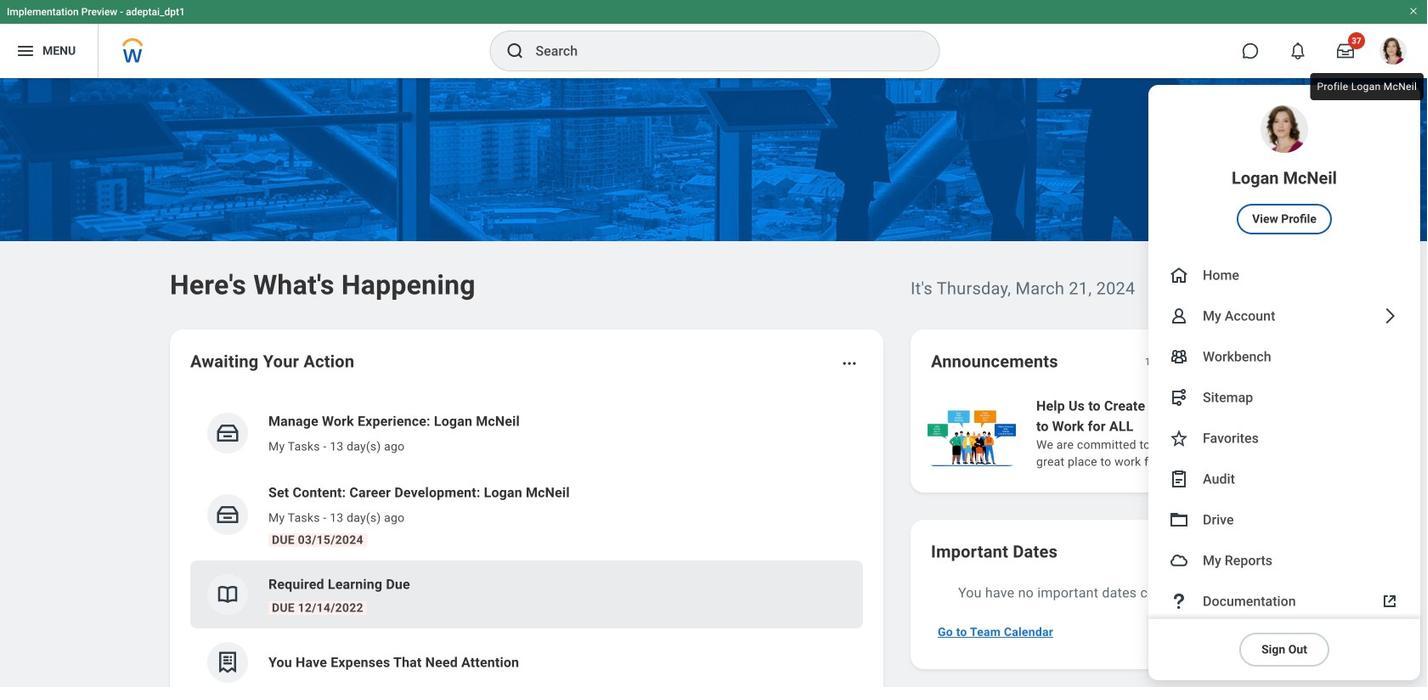 Task type: describe. For each thing, give the bounding box(es) containing it.
contact card matrix manager image
[[1170, 347, 1190, 367]]

8 menu item from the top
[[1149, 500, 1421, 541]]

5 menu item from the top
[[1149, 377, 1421, 418]]

0 horizontal spatial list
[[190, 398, 864, 688]]

ext link image
[[1380, 592, 1401, 612]]

chevron right image
[[1380, 306, 1401, 326]]

close environment banner image
[[1409, 6, 1419, 16]]

avatar image
[[1170, 551, 1190, 571]]

6 menu item from the top
[[1149, 418, 1421, 459]]

1 horizontal spatial list
[[925, 394, 1428, 473]]

3 menu item from the top
[[1149, 296, 1421, 337]]

9 menu item from the top
[[1149, 541, 1421, 581]]

star image
[[1170, 428, 1190, 449]]

Search Workday  search field
[[536, 32, 905, 70]]

folder open image
[[1170, 510, 1190, 530]]

4 menu item from the top
[[1149, 337, 1421, 377]]

inbox large image
[[1338, 42, 1355, 59]]

2 menu item from the top
[[1149, 255, 1421, 296]]

chevron right small image
[[1215, 354, 1232, 371]]

question image
[[1170, 592, 1190, 612]]



Task type: vqa. For each thing, say whether or not it's contained in the screenshot.
What are your skills?
no



Task type: locate. For each thing, give the bounding box(es) containing it.
justify image
[[15, 41, 36, 61]]

chevron left small image
[[1185, 354, 1202, 371]]

list
[[925, 394, 1428, 473], [190, 398, 864, 688]]

1 menu item from the top
[[1149, 85, 1421, 255]]

status
[[1145, 355, 1173, 369]]

search image
[[505, 41, 526, 61]]

home image
[[1170, 265, 1190, 286]]

book open image
[[215, 582, 241, 608]]

dashboard expenses image
[[215, 650, 241, 676]]

7 menu item from the top
[[1149, 459, 1421, 500]]

endpoints image
[[1170, 388, 1190, 408]]

paste image
[[1170, 469, 1190, 490]]

user image
[[1170, 306, 1190, 326]]

main content
[[0, 78, 1428, 688]]

inbox image
[[215, 421, 241, 446]]

menu
[[1149, 85, 1421, 681]]

list item
[[190, 561, 864, 629]]

banner
[[0, 0, 1428, 681]]

logan mcneil image
[[1380, 37, 1408, 65]]

notifications large image
[[1290, 42, 1307, 59]]

10 menu item from the top
[[1149, 581, 1421, 622]]

inbox image
[[215, 502, 241, 528]]

menu item
[[1149, 85, 1421, 255], [1149, 255, 1421, 296], [1149, 296, 1421, 337], [1149, 337, 1421, 377], [1149, 377, 1421, 418], [1149, 418, 1421, 459], [1149, 459, 1421, 500], [1149, 500, 1421, 541], [1149, 541, 1421, 581], [1149, 581, 1421, 622]]

tooltip
[[1308, 70, 1428, 104]]



